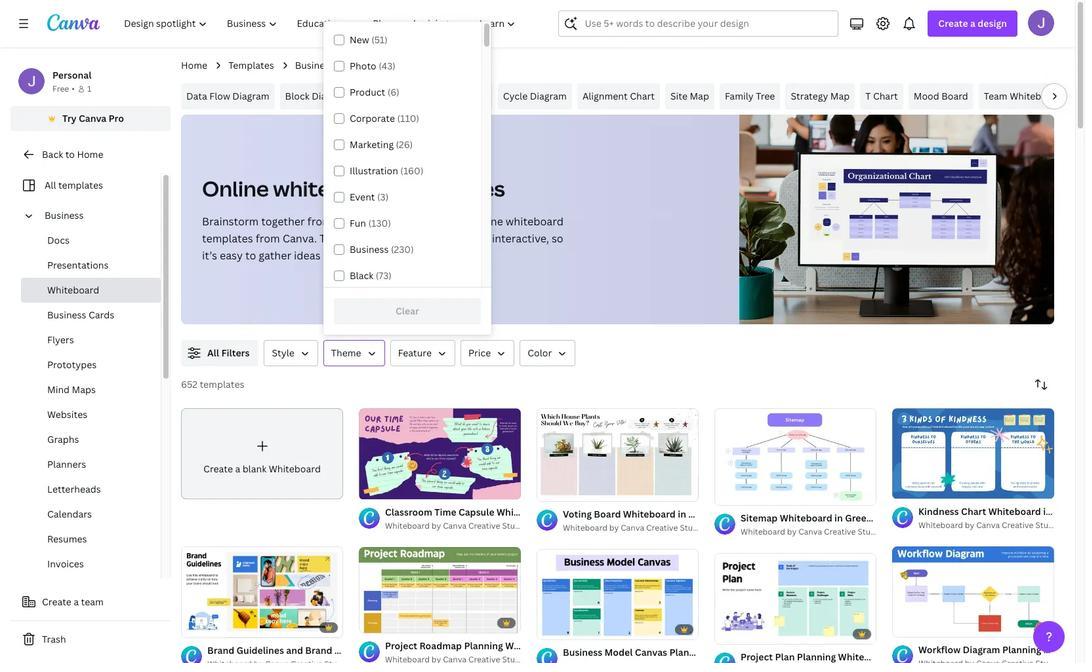 Task type: describe. For each thing, give the bounding box(es) containing it.
1
[[87, 83, 91, 94]]

sitemap whiteboard in green purple basic style link
[[741, 512, 955, 526]]

by inside kindness chart whiteboard in blue gr whiteboard by canva creative studio
[[965, 520, 974, 531]]

templates inside brainstorm together from anywhere using these free, online whiteboard templates from canva. they're entirely collaborative and interactive, so it's easy to gather ideas virtually.
[[202, 232, 253, 246]]

business down fun (130)
[[350, 243, 389, 256]]

trash
[[42, 634, 66, 646]]

docs
[[47, 234, 70, 247]]

pro
[[109, 112, 124, 125]]

studio inside voting board whiteboard in papercraft style whiteboard by canva creative studio
[[680, 523, 705, 534]]

entity relationship diagram link
[[359, 83, 493, 110]]

workflow diagram planning whiteboard in purple blue modern professional style image
[[892, 547, 1054, 638]]

brainstorm
[[202, 215, 259, 229]]

clear button
[[334, 298, 481, 325]]

by inside sitemap whiteboard in green purple basic style whiteboard by canva creative studio
[[787, 527, 797, 538]]

whiteboard by canva creative studio
[[385, 521, 527, 532]]

style inside button
[[272, 347, 294, 359]]

planners
[[47, 459, 86, 471]]

home link
[[181, 58, 207, 73]]

purple
[[874, 512, 904, 525]]

create a team button
[[10, 590, 171, 616]]

whiteboard by canva creative studio link for kindness
[[918, 519, 1060, 533]]

chart for alignment
[[630, 90, 655, 102]]

photo (43)
[[350, 60, 396, 72]]

collaborative
[[401, 232, 468, 246]]

top level navigation element
[[115, 10, 527, 37]]

canva inside kindness chart whiteboard in blue gr whiteboard by canva creative studio
[[976, 520, 1000, 531]]

3 diagram from the left
[[450, 90, 487, 102]]

•
[[72, 83, 75, 94]]

studio inside kindness chart whiteboard in blue gr whiteboard by canva creative studio
[[1035, 520, 1060, 531]]

voting board whiteboard in papercraft style whiteboard by canva creative studio
[[563, 508, 761, 534]]

trash link
[[10, 627, 171, 653]]

canva inside voting board whiteboard in papercraft style whiteboard by canva creative studio
[[621, 523, 644, 534]]

sitemap whiteboard in green purple basic style whiteboard by canva creative studio
[[741, 512, 955, 538]]

mood
[[914, 90, 939, 102]]

alignment
[[582, 90, 628, 102]]

create a blank whiteboard element
[[181, 409, 343, 500]]

prototypes
[[47, 359, 97, 371]]

kindness chart whiteboard in blue green pink style image
[[892, 408, 1054, 499]]

alignment chart link
[[577, 83, 660, 110]]

project plan planning whiteboard in blue purple modern professional style image
[[714, 554, 876, 645]]

2 diagram from the left
[[312, 90, 349, 102]]

strategy
[[791, 90, 828, 102]]

kindness chart whiteboard in blue gr whiteboard by canva creative studio
[[918, 506, 1085, 531]]

(130)
[[368, 217, 391, 230]]

graphs
[[47, 434, 79, 446]]

brainstorm together from anywhere using these free, online whiteboard templates from canva. they're entirely collaborative and interactive, so it's easy to gather ideas virtually.
[[202, 215, 564, 263]]

cards
[[89, 309, 114, 321]]

in for blue
[[1043, 506, 1052, 518]]

free •
[[52, 83, 75, 94]]

classroom time capsule whiteboard in violet pastel pink mint green style image
[[359, 409, 521, 500]]

entirely
[[360, 232, 399, 246]]

business up docs
[[45, 209, 84, 222]]

team whiteboards link
[[979, 83, 1072, 110]]

4 diagram from the left
[[530, 90, 567, 102]]

whiteboard by canva creative studio link for sitemap
[[741, 526, 883, 539]]

create for create a team
[[42, 596, 71, 609]]

these
[[416, 215, 444, 229]]

free
[[52, 83, 69, 94]]

easy
[[220, 249, 243, 263]]

filters
[[221, 347, 250, 359]]

(43)
[[379, 60, 396, 72]]

back to home
[[42, 148, 103, 161]]

price
[[468, 347, 491, 359]]

a for team
[[74, 596, 79, 609]]

using
[[386, 215, 413, 229]]

1 horizontal spatial home
[[181, 59, 207, 72]]

project roadmap planning whiteboard in green pink yellow spaced color blocks style image
[[359, 547, 521, 634]]

try canva pro
[[62, 112, 124, 125]]

entity relationship diagram
[[364, 90, 487, 102]]

create a team
[[42, 596, 104, 609]]

canva.
[[283, 232, 317, 246]]

calendars link
[[21, 503, 161, 527]]

(51)
[[371, 33, 388, 46]]

resumes link
[[21, 527, 161, 552]]

all templates link
[[18, 173, 153, 198]]

canva inside sitemap whiteboard in green purple basic style whiteboard by canva creative studio
[[798, 527, 822, 538]]

try canva pro button
[[10, 106, 171, 131]]

1 diagram from the left
[[232, 90, 269, 102]]

whiteboard by canva creative studio link for voting
[[563, 522, 705, 535]]

basic
[[906, 512, 930, 525]]

a for design
[[970, 17, 975, 30]]

mood board
[[914, 90, 968, 102]]

invoices link
[[21, 552, 161, 577]]

free,
[[446, 215, 469, 229]]

board for mood
[[941, 90, 968, 102]]

1 horizontal spatial business link
[[295, 58, 334, 73]]

it's
[[202, 249, 217, 263]]

strategy map
[[791, 90, 850, 102]]

map for strategy map
[[830, 90, 850, 102]]

mind maps
[[47, 384, 96, 396]]

online
[[202, 174, 269, 203]]

gather
[[259, 249, 291, 263]]

color
[[528, 347, 552, 359]]

try
[[62, 112, 77, 125]]

gr
[[1076, 506, 1085, 518]]

1 horizontal spatial from
[[307, 215, 332, 229]]

652
[[181, 379, 197, 391]]

create a blank whiteboard
[[203, 463, 321, 476]]

back
[[42, 148, 63, 161]]

family tree link
[[720, 83, 780, 110]]

marketing
[[350, 138, 394, 151]]

resumes
[[47, 533, 87, 546]]

all filters
[[207, 347, 250, 359]]

creative inside voting board whiteboard in papercraft style whiteboard by canva creative studio
[[646, 523, 678, 534]]

0 vertical spatial whiteboard
[[273, 174, 394, 203]]

site
[[670, 90, 688, 102]]

mind maps link
[[21, 378, 161, 403]]

(73)
[[376, 270, 392, 282]]

event (3)
[[350, 191, 388, 203]]

they're
[[320, 232, 357, 246]]



Task type: vqa. For each thing, say whether or not it's contained in the screenshot.
leftmost the 'in'
yes



Task type: locate. For each thing, give the bounding box(es) containing it.
1 horizontal spatial a
[[235, 463, 240, 476]]

illustration (160)
[[350, 165, 423, 177]]

create for create a blank whiteboard
[[203, 463, 233, 476]]

0 vertical spatial a
[[970, 17, 975, 30]]

websites
[[47, 409, 87, 421]]

tree
[[756, 90, 775, 102]]

cycle
[[503, 90, 528, 102]]

sitemap
[[741, 512, 778, 525]]

board
[[941, 90, 968, 102], [594, 508, 621, 521]]

map for site map
[[690, 90, 709, 102]]

by down sitemap whiteboard in green purple basic style 'link'
[[787, 527, 797, 538]]

home
[[181, 59, 207, 72], [77, 148, 103, 161]]

all for all templates
[[45, 179, 56, 192]]

a for blank
[[235, 463, 240, 476]]

0 horizontal spatial home
[[77, 148, 103, 161]]

voting board whiteboard in papercraft style image
[[537, 409, 699, 502]]

1 horizontal spatial map
[[830, 90, 850, 102]]

1 map from the left
[[690, 90, 709, 102]]

0 horizontal spatial to
[[65, 148, 75, 161]]

by down kindness chart whiteboard in blue gr "link"
[[965, 520, 974, 531]]

a inside dropdown button
[[970, 17, 975, 30]]

0 horizontal spatial map
[[690, 90, 709, 102]]

anywhere
[[334, 215, 384, 229]]

studio inside sitemap whiteboard in green purple basic style whiteboard by canva creative studio
[[858, 527, 883, 538]]

by inside voting board whiteboard in papercraft style whiteboard by canva creative studio
[[609, 523, 619, 534]]

create for create a design
[[938, 17, 968, 30]]

calendars
[[47, 508, 92, 521]]

style inside sitemap whiteboard in green purple basic style whiteboard by canva creative studio
[[932, 512, 955, 525]]

0 vertical spatial business link
[[295, 58, 334, 73]]

blue
[[1054, 506, 1074, 518]]

color button
[[520, 340, 576, 367]]

1 vertical spatial create
[[203, 463, 233, 476]]

a inside button
[[74, 596, 79, 609]]

templates up free,
[[398, 174, 505, 203]]

diagram right cycle
[[530, 90, 567, 102]]

chart for t
[[873, 90, 898, 102]]

data flow diagram link
[[181, 83, 275, 110]]

brand guidelines and brand kit team whiteboard in blue grey modern professional style image
[[181, 547, 343, 638]]

0 horizontal spatial chart
[[630, 90, 655, 102]]

home up the all templates link
[[77, 148, 103, 161]]

map inside 'link'
[[830, 90, 850, 102]]

presentations link
[[21, 253, 161, 278]]

whiteboard up anywhere
[[273, 174, 394, 203]]

block diagram
[[285, 90, 349, 102]]

style right papercraft
[[738, 508, 761, 521]]

style right basic
[[932, 512, 955, 525]]

to right easy
[[245, 249, 256, 263]]

studio left "voting"
[[502, 521, 527, 532]]

studio down green
[[858, 527, 883, 538]]

1 vertical spatial business link
[[39, 203, 153, 228]]

0 horizontal spatial create
[[42, 596, 71, 609]]

together
[[261, 215, 305, 229]]

1 horizontal spatial in
[[835, 512, 843, 525]]

in left papercraft
[[678, 508, 686, 521]]

block
[[285, 90, 309, 102]]

2 horizontal spatial in
[[1043, 506, 1052, 518]]

site map
[[670, 90, 709, 102]]

0 horizontal spatial whiteboard
[[273, 174, 394, 203]]

diagram right block
[[312, 90, 349, 102]]

maps
[[72, 384, 96, 396]]

chart for kindness
[[961, 506, 986, 518]]

team
[[81, 596, 104, 609]]

1 vertical spatial all
[[207, 347, 219, 359]]

fun (130)
[[350, 217, 391, 230]]

by down voting board whiteboard in papercraft style link
[[609, 523, 619, 534]]

all left filters
[[207, 347, 219, 359]]

so
[[552, 232, 563, 246]]

2 horizontal spatial chart
[[961, 506, 986, 518]]

back to home link
[[10, 142, 171, 168]]

a
[[970, 17, 975, 30], [235, 463, 240, 476], [74, 596, 79, 609]]

templates down brainstorm
[[202, 232, 253, 246]]

illustration
[[350, 165, 398, 177]]

None search field
[[559, 10, 839, 37]]

whiteboard inside brainstorm together from anywhere using these free, online whiteboard templates from canva. they're entirely collaborative and interactive, so it's easy to gather ideas virtually.
[[506, 215, 564, 229]]

create inside dropdown button
[[938, 17, 968, 30]]

to right back
[[65, 148, 75, 161]]

style inside voting board whiteboard in papercraft style whiteboard by canva creative studio
[[738, 508, 761, 521]]

diagram down templates link
[[232, 90, 269, 102]]

2 map from the left
[[830, 90, 850, 102]]

chart right t
[[873, 90, 898, 102]]

letterheads
[[47, 483, 101, 496]]

kindness chart whiteboard in blue gr link
[[918, 505, 1085, 519]]

templates down all filters button
[[200, 379, 244, 391]]

in
[[1043, 506, 1052, 518], [678, 508, 686, 521], [835, 512, 843, 525]]

(160)
[[400, 165, 423, 177]]

1 vertical spatial to
[[245, 249, 256, 263]]

business up "block diagram"
[[295, 59, 334, 72]]

(6)
[[388, 86, 399, 98]]

virtually.
[[323, 249, 367, 263]]

presentations
[[47, 259, 109, 272]]

studio
[[1035, 520, 1060, 531], [502, 521, 527, 532], [680, 523, 705, 534], [858, 527, 883, 538]]

all for all filters
[[207, 347, 219, 359]]

marketing (26)
[[350, 138, 413, 151]]

2 vertical spatial a
[[74, 596, 79, 609]]

0 vertical spatial home
[[181, 59, 207, 72]]

studio down blue
[[1035, 520, 1060, 531]]

(110)
[[397, 112, 419, 125]]

templates
[[228, 59, 274, 72]]

0 horizontal spatial business link
[[39, 203, 153, 228]]

mood board link
[[908, 83, 973, 110]]

map left t
[[830, 90, 850, 102]]

diagram left cycle
[[450, 90, 487, 102]]

in for papercraft
[[678, 508, 686, 521]]

docs link
[[21, 228, 161, 253]]

green
[[845, 512, 872, 525]]

photo
[[350, 60, 376, 72]]

team
[[984, 90, 1007, 102]]

0 vertical spatial all
[[45, 179, 56, 192]]

from up 'gather'
[[256, 232, 280, 246]]

board for voting
[[594, 508, 621, 521]]

1 horizontal spatial to
[[245, 249, 256, 263]]

in inside kindness chart whiteboard in blue gr whiteboard by canva creative studio
[[1043, 506, 1052, 518]]

to inside back to home link
[[65, 148, 75, 161]]

alignment chart
[[582, 90, 655, 102]]

in left blue
[[1043, 506, 1052, 518]]

business cards
[[47, 309, 114, 321]]

business model canvas planning whiteboard in purple blue modern professional style image
[[537, 550, 699, 641]]

home up data
[[181, 59, 207, 72]]

by up "project roadmap planning whiteboard in green pink yellow spaced color blocks style" image
[[432, 521, 441, 532]]

1 horizontal spatial whiteboard
[[506, 215, 564, 229]]

0 horizontal spatial style
[[272, 347, 294, 359]]

all down back
[[45, 179, 56, 192]]

invoices
[[47, 558, 84, 571]]

0 horizontal spatial from
[[256, 232, 280, 246]]

strategy map link
[[786, 83, 855, 110]]

templates down back to home
[[58, 179, 103, 192]]

0 horizontal spatial board
[[594, 508, 621, 521]]

prototypes link
[[21, 353, 161, 378]]

kindness
[[918, 506, 959, 518]]

in inside voting board whiteboard in papercraft style whiteboard by canva creative studio
[[678, 508, 686, 521]]

2 horizontal spatial a
[[970, 17, 975, 30]]

all
[[45, 179, 56, 192], [207, 347, 219, 359]]

2 vertical spatial create
[[42, 596, 71, 609]]

create a design
[[938, 17, 1007, 30]]

voting board whiteboard in papercraft style link
[[563, 508, 761, 522]]

whiteboard up the interactive,
[[506, 215, 564, 229]]

product
[[350, 86, 385, 98]]

flow
[[209, 90, 230, 102]]

create left blank at the left bottom
[[203, 463, 233, 476]]

all inside all filters button
[[207, 347, 219, 359]]

1 horizontal spatial all
[[207, 347, 219, 359]]

0 vertical spatial create
[[938, 17, 968, 30]]

sitemap whiteboard in green purple basic style image
[[714, 408, 876, 506]]

corporate
[[350, 112, 395, 125]]

a left team
[[74, 596, 79, 609]]

price button
[[461, 340, 514, 367]]

1 horizontal spatial board
[[941, 90, 968, 102]]

1 horizontal spatial create
[[203, 463, 233, 476]]

1 vertical spatial home
[[77, 148, 103, 161]]

ideas
[[294, 249, 321, 263]]

creative inside kindness chart whiteboard in blue gr whiteboard by canva creative studio
[[1002, 520, 1034, 531]]

business up 'flyers' on the bottom of page
[[47, 309, 86, 321]]

creative
[[1002, 520, 1034, 531], [468, 521, 500, 532], [646, 523, 678, 534], [824, 527, 856, 538]]

1 vertical spatial whiteboard
[[506, 215, 564, 229]]

online
[[472, 215, 503, 229]]

diagram
[[232, 90, 269, 102], [312, 90, 349, 102], [450, 90, 487, 102], [530, 90, 567, 102]]

studio down papercraft
[[680, 523, 705, 534]]

chart inside kindness chart whiteboard in blue gr whiteboard by canva creative studio
[[961, 506, 986, 518]]

board right "voting"
[[594, 508, 621, 521]]

board inside voting board whiteboard in papercraft style whiteboard by canva creative studio
[[594, 508, 621, 521]]

whiteboard
[[273, 174, 394, 203], [506, 215, 564, 229]]

blank
[[242, 463, 266, 476]]

theme button
[[323, 340, 385, 367]]

interactive,
[[492, 232, 549, 246]]

fun
[[350, 217, 366, 230]]

create inside button
[[42, 596, 71, 609]]

1 vertical spatial a
[[235, 463, 240, 476]]

create left design
[[938, 17, 968, 30]]

business cards link
[[21, 303, 161, 328]]

Sort by button
[[1028, 372, 1054, 398]]

0 horizontal spatial a
[[74, 596, 79, 609]]

2 horizontal spatial style
[[932, 512, 955, 525]]

create a design button
[[928, 10, 1017, 37]]

business link up "block diagram"
[[295, 58, 334, 73]]

data
[[186, 90, 207, 102]]

board inside 'link'
[[941, 90, 968, 102]]

chart right kindness
[[961, 506, 986, 518]]

papercraft
[[688, 508, 736, 521]]

graphs link
[[21, 428, 161, 453]]

team whiteboards
[[984, 90, 1066, 102]]

0 vertical spatial from
[[307, 215, 332, 229]]

create a blank whiteboard link
[[181, 409, 343, 500]]

1 horizontal spatial chart
[[873, 90, 898, 102]]

chart left site
[[630, 90, 655, 102]]

creative inside sitemap whiteboard in green purple basic style whiteboard by canva creative studio
[[824, 527, 856, 538]]

2 horizontal spatial create
[[938, 17, 968, 30]]

product (6)
[[350, 86, 399, 98]]

new (51)
[[350, 33, 388, 46]]

family
[[725, 90, 754, 102]]

canva inside button
[[79, 112, 106, 125]]

map right site
[[690, 90, 709, 102]]

templates link
[[228, 58, 274, 73]]

to inside brainstorm together from anywhere using these free, online whiteboard templates from canva. they're entirely collaborative and interactive, so it's easy to gather ideas virtually.
[[245, 249, 256, 263]]

0 vertical spatial to
[[65, 148, 75, 161]]

0 vertical spatial board
[[941, 90, 968, 102]]

style right filters
[[272, 347, 294, 359]]

1 vertical spatial board
[[594, 508, 621, 521]]

a left blank at the left bottom
[[235, 463, 240, 476]]

personal
[[52, 69, 91, 81]]

in inside sitemap whiteboard in green purple basic style whiteboard by canva creative studio
[[835, 512, 843, 525]]

652 templates
[[181, 379, 244, 391]]

a left design
[[970, 17, 975, 30]]

all templates
[[45, 179, 103, 192]]

(230)
[[391, 243, 414, 256]]

1 vertical spatial from
[[256, 232, 280, 246]]

cycle diagram
[[503, 90, 567, 102]]

business link down the all templates link
[[39, 203, 153, 228]]

Search search field
[[585, 11, 830, 36]]

create left team
[[42, 596, 71, 609]]

from up they're
[[307, 215, 332, 229]]

0 horizontal spatial all
[[45, 179, 56, 192]]

board right mood
[[941, 90, 968, 102]]

0 horizontal spatial in
[[678, 508, 686, 521]]

jacob simon image
[[1028, 10, 1054, 36]]

(3)
[[377, 191, 388, 203]]

1 horizontal spatial style
[[738, 508, 761, 521]]

theme
[[331, 347, 361, 359]]

family tree
[[725, 90, 775, 102]]

in left green
[[835, 512, 843, 525]]



